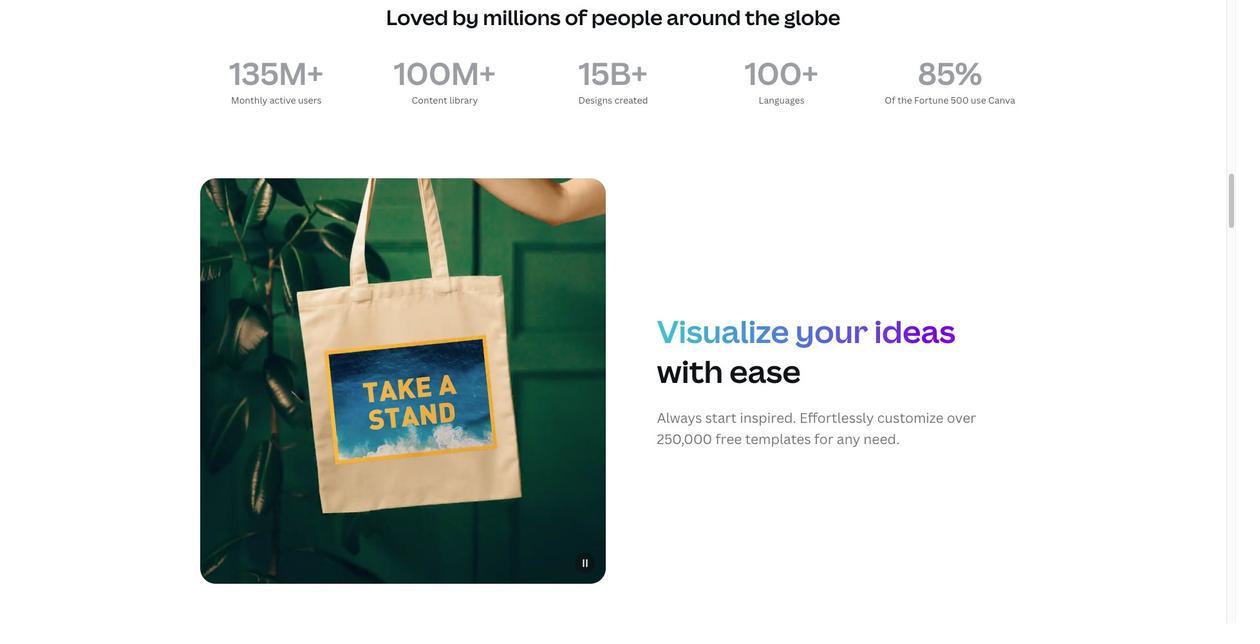 Task type: vqa. For each thing, say whether or not it's contained in the screenshot.
Visualize
yes



Task type: describe. For each thing, give the bounding box(es) containing it.
use
[[971, 94, 986, 106]]

canva
[[988, 94, 1015, 106]]

135m+ monthly active users
[[229, 52, 323, 106]]

135m+
[[229, 52, 323, 94]]

85% of the fortune 500 use canva
[[885, 52, 1015, 106]]

the inside 85% of the fortune 500 use canva
[[898, 94, 912, 106]]

people
[[592, 3, 663, 31]]

active
[[270, 94, 296, 106]]

templates
[[745, 430, 811, 448]]

customize
[[877, 409, 944, 427]]

loved by millions of people around the globe
[[386, 3, 840, 31]]

inspired.
[[740, 409, 797, 427]]

ideas
[[874, 310, 956, 352]]

globe
[[784, 3, 840, 31]]

users
[[298, 94, 322, 106]]

fortune
[[914, 94, 949, 106]]

designs
[[579, 94, 612, 106]]

millions of
[[483, 3, 587, 31]]

with
[[657, 350, 723, 392]]

effortlessly
[[800, 409, 874, 427]]

0 vertical spatial the
[[745, 3, 780, 31]]

100m+
[[394, 52, 496, 94]]

250,000
[[657, 430, 712, 448]]

for
[[814, 430, 834, 448]]

monthly
[[231, 94, 267, 106]]

start
[[705, 409, 737, 427]]



Task type: locate. For each thing, give the bounding box(es) containing it.
loved
[[386, 3, 448, 31]]

your
[[796, 310, 868, 352]]

0 horizontal spatial the
[[745, 3, 780, 31]]

the left globe
[[745, 3, 780, 31]]

ease
[[730, 350, 801, 392]]

languages
[[759, 94, 805, 106]]

content
[[412, 94, 447, 106]]

85%
[[918, 52, 982, 94]]

the
[[745, 3, 780, 31], [898, 94, 912, 106]]

any
[[837, 430, 860, 448]]

15b+
[[579, 52, 648, 94]]

free
[[716, 430, 742, 448]]

100m+ content library
[[394, 52, 496, 106]]

of
[[885, 94, 896, 106]]

15b+ designs created
[[579, 52, 648, 106]]

1 horizontal spatial the
[[898, 94, 912, 106]]

need.
[[864, 430, 900, 448]]

1 vertical spatial the
[[898, 94, 912, 106]]

100+
[[745, 52, 819, 94]]

the right of
[[898, 94, 912, 106]]

over
[[947, 409, 976, 427]]

always
[[657, 409, 702, 427]]

visualize your ideas with ease
[[657, 310, 956, 392]]

created
[[615, 94, 648, 106]]

library
[[450, 94, 478, 106]]

100+ languages
[[745, 52, 819, 106]]

by
[[453, 3, 479, 31]]

500
[[951, 94, 969, 106]]

visualize
[[657, 310, 789, 352]]

always start inspired. effortlessly customize over 250,000 free templates for any need.
[[657, 409, 976, 448]]

around
[[667, 3, 741, 31]]



